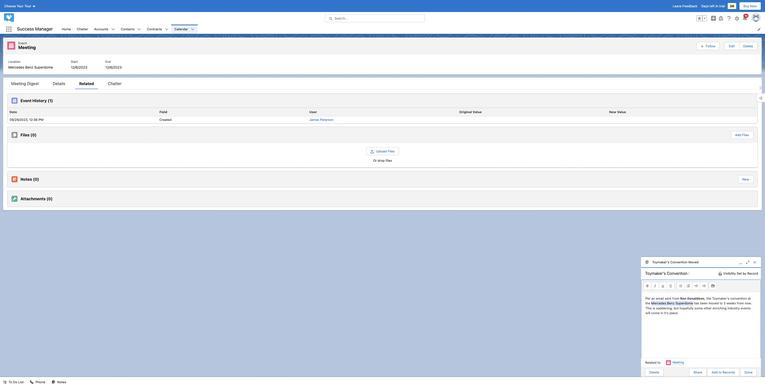 Task type: locate. For each thing, give the bounding box(es) containing it.
share
[[694, 370, 703, 374]]

location mercedes benz superdome
[[8, 60, 53, 69]]

success manager
[[17, 26, 53, 32]]

1 horizontal spatial benz
[[668, 301, 675, 305]]

in right the left
[[716, 4, 719, 8]]

related down start 12/6/2023
[[79, 81, 94, 86]]

None text field
[[642, 268, 694, 279]]

text default image inside contracts list item
[[165, 28, 169, 31]]

days
[[702, 4, 709, 8]]

1 vertical spatial toymaker's
[[713, 296, 730, 300]]

1 vertical spatial benz
[[668, 301, 675, 305]]

ron
[[681, 296, 687, 300]]

to left records
[[719, 370, 722, 374]]

text default image right contacts in the left of the page
[[138, 28, 141, 31]]

1 value from the left
[[473, 110, 482, 114]]

0 horizontal spatial superdome
[[34, 65, 53, 69]]

1 horizontal spatial delete
[[744, 44, 754, 48]]

12:36
[[29, 118, 38, 122]]

0 horizontal spatial new
[[610, 110, 617, 114]]

meeting for meeting digest
[[11, 81, 26, 86]]

2 vertical spatial (0)
[[47, 197, 53, 201]]

place
[[670, 311, 678, 315]]

notes for notes (0)
[[21, 177, 32, 181]]

0 horizontal spatial mercedes
[[8, 65, 24, 69]]

event meeting
[[18, 41, 36, 50]]

delete button right edit button
[[740, 42, 758, 50]]

1 vertical spatial event
[[21, 98, 31, 103]]

toymaker's up 3
[[713, 296, 730, 300]]

10
[[745, 14, 748, 17]]

1 vertical spatial chatter
[[108, 81, 122, 86]]

event image inside tab panel
[[12, 98, 18, 104]]

notes
[[21, 177, 32, 181], [57, 380, 66, 384]]

contracts
[[147, 27, 162, 31]]

tab panel
[[7, 89, 758, 207]]

or
[[373, 159, 377, 163]]

1 vertical spatial in
[[661, 311, 664, 315]]

1 horizontal spatial value
[[618, 110, 627, 114]]

to inside , the toymaker's convention at the mercedes benz superdome has been moved to 3 weeks from now. this is saddening, but hopefully some other enriching industry events will come in it's place
[[720, 301, 723, 305]]

chatter
[[77, 27, 88, 31], [108, 81, 122, 86]]

files inside button
[[743, 133, 750, 137]]

benz up digest
[[25, 65, 33, 69]]

text default image right 'phone' on the bottom left of the page
[[52, 381, 55, 384]]

0 vertical spatial notes
[[21, 177, 32, 181]]

0 vertical spatial in
[[716, 4, 719, 8]]

event inside event meeting
[[18, 41, 27, 45]]

0 vertical spatial superdome
[[34, 65, 53, 69]]

0 horizontal spatial from
[[673, 296, 680, 300]]

end 12/6/2023
[[105, 60, 122, 69]]

0 horizontal spatial delete
[[650, 370, 660, 374]]

mercedes inside , the toymaker's convention at the mercedes benz superdome has been moved to 3 weeks from now. this is saddening, but hopefully some other enriching industry events will come in it's place
[[652, 301, 667, 305]]

text default image inside contacts list item
[[138, 28, 141, 31]]

1 horizontal spatial toymaker's
[[713, 296, 730, 300]]

moved
[[689, 260, 699, 264]]

0 vertical spatial (0)
[[31, 133, 37, 137]]

edit
[[730, 44, 735, 48]]

1 vertical spatial to
[[658, 361, 661, 365]]

your
[[17, 4, 24, 8]]

event image up date
[[12, 98, 18, 104]]

12/6/2023 for start 12/6/2023
[[71, 65, 87, 69]]

1 horizontal spatial new
[[743, 177, 750, 181]]

(0) for files (0)
[[31, 133, 37, 137]]

1 vertical spatial mercedes
[[652, 301, 667, 305]]

0 horizontal spatial benz
[[25, 65, 33, 69]]

superdome
[[34, 65, 53, 69], [676, 301, 694, 305]]

grid containing date
[[8, 108, 758, 123]]

0 horizontal spatial text default image
[[165, 28, 169, 31]]

list containing mercedes benz superdome
[[3, 54, 762, 74]]

come
[[652, 311, 660, 315]]

to for related to
[[658, 361, 661, 365]]

1 horizontal spatial related
[[646, 361, 657, 365]]

1 vertical spatial (0)
[[33, 177, 39, 181]]

toymaker's
[[653, 260, 670, 264], [713, 296, 730, 300]]

notes up 'attachments'
[[21, 177, 32, 181]]

1 horizontal spatial text default image
[[191, 28, 195, 31]]

the right ','
[[707, 296, 712, 300]]

delete
[[744, 44, 754, 48], [650, 370, 660, 374]]

chatter down the end 12/6/2023
[[108, 81, 122, 86]]

add inside button
[[736, 133, 742, 137]]

event image inside 'toymaker's convention moved' dialog
[[667, 360, 672, 365]]

0 vertical spatial related
[[79, 81, 94, 86]]

from inside , the toymaker's convention at the mercedes benz superdome has been moved to 3 weeks from now. this is saddening, but hopefully some other enriching industry events will come in it's place
[[738, 301, 745, 305]]

Compose text text field
[[642, 292, 761, 358]]

(0) down "12:36"
[[31, 133, 37, 137]]

this
[[646, 306, 652, 310]]

0 vertical spatial meeting
[[18, 45, 36, 50]]

0 horizontal spatial notes
[[21, 177, 32, 181]]

related up delete status
[[646, 361, 657, 365]]

search...
[[335, 16, 348, 20]]

0 horizontal spatial toymaker's
[[653, 260, 670, 264]]

benz inside location mercedes benz superdome
[[25, 65, 33, 69]]

(0) right 'attachments'
[[47, 197, 53, 201]]

0 vertical spatial the
[[707, 296, 712, 300]]

2 vertical spatial to
[[719, 370, 722, 374]]

events
[[741, 306, 751, 310]]

0 vertical spatial event
[[18, 41, 27, 45]]

1 vertical spatial meeting
[[11, 81, 26, 86]]

0 vertical spatial mercedes
[[8, 65, 24, 69]]

0 horizontal spatial chatter
[[77, 27, 88, 31]]

toymaker's left convention
[[653, 260, 670, 264]]

1 horizontal spatial mercedes
[[652, 301, 667, 305]]

0 vertical spatial from
[[673, 296, 680, 300]]

0 horizontal spatial add
[[712, 370, 718, 374]]

leave feedback
[[673, 4, 698, 8]]

1 vertical spatial event image
[[667, 360, 672, 365]]

group
[[697, 15, 708, 21], [697, 42, 758, 50]]

value
[[473, 110, 482, 114], [618, 110, 627, 114]]

meeting link
[[673, 360, 685, 365]]

field
[[160, 110, 167, 114]]

text default image inside phone button
[[30, 381, 34, 384]]

edit button
[[726, 42, 739, 50]]

12/6/2023 down end
[[105, 65, 122, 69]]

delete button down related to
[[646, 368, 664, 376]]

superdome inside , the toymaker's convention at the mercedes benz superdome has been moved to 3 weeks from now. this is saddening, but hopefully some other enriching industry events will come in it's place
[[676, 301, 694, 305]]

26
[[731, 4, 735, 8]]

related link
[[75, 81, 98, 89]]

delete button
[[740, 42, 758, 50], [646, 368, 664, 376]]

new inside new value element
[[610, 110, 617, 114]]

notes inside tab panel
[[21, 177, 32, 181]]

1 vertical spatial chatter link
[[104, 81, 126, 89]]

event image
[[12, 98, 18, 104], [667, 360, 672, 365]]

1 12/6/2023 from the left
[[71, 65, 87, 69]]

text default image right calendar
[[191, 28, 195, 31]]

meeting digest
[[11, 81, 39, 86]]

text default image left visibility
[[719, 272, 723, 276]]

1 horizontal spatial chatter
[[108, 81, 122, 86]]

1 horizontal spatial event image
[[667, 360, 672, 365]]

notes right 'phone' on the bottom left of the page
[[57, 380, 66, 384]]

meeting up location mercedes benz superdome
[[18, 45, 36, 50]]

chatter inside list
[[77, 27, 88, 31]]

to up delete status
[[658, 361, 661, 365]]

peterson
[[320, 118, 334, 122]]

(0)
[[31, 133, 37, 137], [33, 177, 39, 181], [47, 197, 53, 201]]

meeting up delete status
[[673, 361, 685, 364]]

add inside button
[[712, 370, 718, 374]]

meeting inside 'toymaker's convention moved' dialog
[[673, 361, 685, 364]]

event image up delete status
[[667, 360, 672, 365]]

0 vertical spatial delete button
[[740, 42, 758, 50]]

event left history
[[21, 98, 31, 103]]

text default image right the contracts
[[165, 28, 169, 31]]

12/6/2023 down start
[[71, 65, 87, 69]]

notes inside notes button
[[57, 380, 66, 384]]

related inside 'toymaker's convention moved' dialog
[[646, 361, 657, 365]]

calendar link
[[172, 25, 191, 34]]

to do list button
[[0, 377, 27, 387]]

2 12/6/2023 from the left
[[105, 65, 122, 69]]

0 horizontal spatial in
[[661, 311, 664, 315]]

1 horizontal spatial files
[[388, 149, 395, 153]]

calendar
[[175, 27, 188, 31]]

mercedes down location
[[8, 65, 24, 69]]

is
[[653, 306, 656, 310]]

1 horizontal spatial notes
[[57, 380, 66, 384]]

delete down related to
[[650, 370, 660, 374]]

1 vertical spatial delete
[[650, 370, 660, 374]]

text default image right the accounts
[[111, 28, 115, 31]]

files for add files
[[743, 133, 750, 137]]

0 vertical spatial delete
[[744, 44, 754, 48]]

(0) for attachments (0)
[[47, 197, 53, 201]]

convention
[[671, 260, 688, 264]]

james peterson
[[310, 118, 334, 122]]

10 button
[[743, 14, 749, 21]]

1 vertical spatial new
[[743, 177, 750, 181]]

0 vertical spatial event image
[[12, 98, 18, 104]]

date
[[10, 110, 17, 114]]

text default image inside notes button
[[52, 381, 55, 384]]

details
[[53, 81, 65, 86]]

superdome up digest
[[34, 65, 53, 69]]

text default image
[[165, 28, 169, 31], [191, 28, 195, 31], [719, 272, 723, 276]]

toymaker's convention moved dialog
[[641, 257, 762, 377]]

12/6/2023
[[71, 65, 87, 69], [105, 65, 122, 69]]

from down convention
[[738, 301, 745, 305]]

0 vertical spatial chatter link
[[74, 25, 91, 34]]

meeting left digest
[[11, 81, 26, 86]]

chatter link right home
[[74, 25, 91, 34]]

1 vertical spatial group
[[697, 42, 758, 50]]

per an email sent from ron donaldson
[[646, 296, 705, 300]]

meeting for meeting 'link'
[[673, 361, 685, 364]]

0 horizontal spatial value
[[473, 110, 482, 114]]

mercedes
[[8, 65, 24, 69], [652, 301, 667, 305]]

text default image for calendar
[[191, 28, 195, 31]]

left
[[710, 4, 715, 8]]

0 horizontal spatial chatter link
[[74, 25, 91, 34]]

1 vertical spatial notes
[[57, 380, 66, 384]]

0 vertical spatial add
[[736, 133, 742, 137]]

text default image
[[111, 28, 115, 31], [138, 28, 141, 31], [3, 381, 7, 384], [30, 381, 34, 384], [52, 381, 55, 384]]

the down per at right bottom
[[646, 301, 651, 305]]

1 horizontal spatial superdome
[[676, 301, 694, 305]]

chatter link down the end 12/6/2023
[[104, 81, 126, 89]]

in left it's
[[661, 311, 664, 315]]

user
[[310, 110, 317, 114]]

2 horizontal spatial files
[[743, 133, 750, 137]]

1 horizontal spatial 12/6/2023
[[105, 65, 122, 69]]

related to
[[646, 361, 661, 365]]

chatter right home
[[77, 27, 88, 31]]

1 vertical spatial the
[[646, 301, 651, 305]]

group containing follow
[[697, 42, 758, 50]]

1 horizontal spatial delete button
[[740, 42, 758, 50]]

date element
[[8, 108, 158, 116]]

(0) for notes (0)
[[33, 177, 39, 181]]

event down success
[[18, 41, 27, 45]]

text default image inside "to do list" button
[[3, 381, 7, 384]]

add files button
[[732, 131, 754, 139]]

0 horizontal spatial 12/6/2023
[[71, 65, 87, 69]]

0 horizontal spatial related
[[79, 81, 94, 86]]

files for upload files
[[388, 149, 395, 153]]

1 vertical spatial list
[[3, 54, 762, 74]]

0 vertical spatial benz
[[25, 65, 33, 69]]

1 vertical spatial add
[[712, 370, 718, 374]]

text default image left 'phone' on the bottom left of the page
[[30, 381, 34, 384]]

0 vertical spatial list
[[59, 25, 766, 34]]

0 vertical spatial to
[[720, 301, 723, 305]]

text default image left to
[[3, 381, 7, 384]]

list containing home
[[59, 25, 766, 34]]

files
[[386, 159, 392, 163]]

2 horizontal spatial text default image
[[719, 272, 723, 276]]

0 horizontal spatial event image
[[12, 98, 18, 104]]

event
[[18, 41, 27, 45], [21, 98, 31, 103]]

location
[[8, 60, 20, 63]]

chatter for the right chatter link
[[108, 81, 122, 86]]

calendar list item
[[172, 25, 198, 34]]

text default image inside calendar list item
[[191, 28, 195, 31]]

1 vertical spatial delete button
[[646, 368, 664, 376]]

0 vertical spatial new
[[610, 110, 617, 114]]

toolbar inside 'toymaker's convention moved' dialog
[[642, 280, 761, 292]]

text default image for notes
[[52, 381, 55, 384]]

new inside new button
[[743, 177, 750, 181]]

accounts list item
[[91, 25, 118, 34]]

benz
[[25, 65, 33, 69], [668, 301, 675, 305]]

upload
[[376, 149, 387, 153]]

home link
[[59, 25, 74, 34]]

days left in trial
[[702, 4, 726, 8]]

2 vertical spatial meeting
[[673, 361, 685, 364]]

1 vertical spatial related
[[646, 361, 657, 365]]

add to records button
[[708, 368, 740, 376]]

done
[[745, 370, 753, 374]]

chatter for the topmost chatter link
[[77, 27, 88, 31]]

0 vertical spatial chatter
[[77, 27, 88, 31]]

to left 3
[[720, 301, 723, 305]]

benz down sent
[[668, 301, 675, 305]]

weeks
[[727, 301, 737, 305]]

notes (0)
[[21, 177, 39, 181]]

1 horizontal spatial from
[[738, 301, 745, 305]]

1 vertical spatial superdome
[[676, 301, 694, 305]]

sent
[[665, 296, 672, 300]]

new button
[[739, 175, 754, 183]]

cell
[[458, 116, 608, 123], [608, 116, 758, 123]]

phone button
[[27, 377, 48, 387]]

2 value from the left
[[618, 110, 627, 114]]

toolbar
[[642, 280, 761, 292]]

1 horizontal spatial chatter link
[[104, 81, 126, 89]]

superdome down ron
[[676, 301, 694, 305]]

to
[[720, 301, 723, 305], [658, 361, 661, 365], [719, 370, 722, 374]]

1 horizontal spatial add
[[736, 133, 742, 137]]

add for add files
[[736, 133, 742, 137]]

moved
[[709, 301, 719, 305]]

1 vertical spatial from
[[738, 301, 745, 305]]

(0) up the attachments (0) on the left
[[33, 177, 39, 181]]

list for home link
[[3, 54, 762, 74]]

from left ron
[[673, 296, 680, 300]]

0 horizontal spatial the
[[646, 301, 651, 305]]

list
[[59, 25, 766, 34], [3, 54, 762, 74]]

digest
[[27, 81, 39, 86]]

delete right edit button
[[744, 44, 754, 48]]

2 cell from the left
[[608, 116, 758, 123]]

been
[[701, 301, 708, 305]]

grid
[[8, 108, 758, 123]]

mercedes down 'email'
[[652, 301, 667, 305]]

buy now button
[[740, 2, 762, 10]]

to inside button
[[719, 370, 722, 374]]



Task type: vqa. For each thing, say whether or not it's contained in the screenshot.


Task type: describe. For each thing, give the bounding box(es) containing it.
contacts link
[[118, 25, 138, 34]]

buy
[[744, 4, 750, 8]]

share button
[[690, 368, 707, 376]]

hopefully
[[680, 306, 694, 310]]

mercedes inside location mercedes benz superdome
[[8, 65, 24, 69]]

accounts
[[94, 27, 108, 31]]

09/29/2023,
[[10, 118, 28, 122]]

1 cell from the left
[[458, 116, 608, 123]]

, the toymaker's convention at the mercedes benz superdome has been moved to 3 weeks from now. this is saddening, but hopefully some other enriching industry events will come in it's place
[[646, 296, 753, 315]]

leave
[[673, 4, 682, 8]]

james peterson link
[[310, 118, 334, 122]]

original value element
[[458, 108, 608, 116]]

add files
[[736, 133, 750, 137]]

in inside , the toymaker's convention at the mercedes benz superdome has been moved to 3 weeks from now. this is saddening, but hopefully some other enriching industry events will come in it's place
[[661, 311, 664, 315]]

contracts list item
[[144, 25, 172, 34]]

accounts link
[[91, 25, 111, 34]]

home
[[62, 27, 71, 31]]

add for add to records
[[712, 370, 718, 374]]

benz inside , the toymaker's convention at the mercedes benz superdome has been moved to 3 weeks from now. this is saddening, but hopefully some other enriching industry events will come in it's place
[[668, 301, 675, 305]]

to for add to records
[[719, 370, 722, 374]]

3
[[724, 301, 726, 305]]

email
[[657, 296, 665, 300]]

follow button
[[697, 42, 720, 50]]

other
[[704, 306, 712, 310]]

to
[[9, 380, 12, 384]]

new value
[[610, 110, 627, 114]]

field element
[[158, 108, 308, 116]]

value for original value
[[473, 110, 482, 114]]

text default image for to do list
[[3, 381, 7, 384]]

new for new value
[[610, 110, 617, 114]]

end
[[105, 60, 111, 63]]

success
[[17, 26, 34, 32]]

industry
[[728, 306, 741, 310]]

some
[[695, 306, 703, 310]]

12/6/2023 for end 12/6/2023
[[105, 65, 122, 69]]

related for related to
[[646, 361, 657, 365]]

but
[[674, 306, 679, 310]]

history
[[32, 98, 47, 103]]

0 horizontal spatial files
[[21, 133, 30, 137]]

to do list
[[9, 380, 24, 384]]

text default image for phone
[[30, 381, 34, 384]]

value for new value
[[618, 110, 627, 114]]

delete inside delete status
[[650, 370, 660, 374]]

files (0)
[[21, 133, 37, 137]]

attachments (0)
[[21, 197, 53, 201]]

record
[[748, 271, 759, 275]]

contacts
[[121, 27, 135, 31]]

tab panel containing event history
[[7, 89, 758, 207]]

format body element
[[677, 282, 709, 290]]

toymaker's convention moved
[[653, 260, 699, 264]]

per
[[646, 296, 651, 300]]

visibility set by record
[[724, 271, 759, 275]]

event for meeting
[[18, 41, 27, 45]]

choose
[[4, 4, 16, 8]]

new for new
[[743, 177, 750, 181]]

format text element
[[644, 282, 675, 290]]

visibility
[[724, 271, 737, 275]]

1 horizontal spatial the
[[707, 296, 712, 300]]

by
[[743, 271, 747, 275]]

enriching
[[713, 306, 727, 310]]

meeting digest link
[[7, 81, 43, 89]]

delete status
[[646, 368, 690, 376]]

event for history
[[21, 98, 31, 103]]

created
[[160, 118, 172, 122]]

0 vertical spatial group
[[697, 15, 708, 21]]

related for related
[[79, 81, 94, 86]]

choose your tour
[[4, 4, 31, 8]]

none text field inside 'toymaker's convention moved' dialog
[[642, 268, 694, 279]]

0 horizontal spatial delete button
[[646, 368, 664, 376]]

list for leave feedback link
[[59, 25, 766, 34]]

contracts link
[[144, 25, 165, 34]]

new value element
[[608, 108, 758, 116]]

now.
[[745, 301, 752, 305]]

user element
[[308, 108, 458, 116]]

list
[[18, 380, 24, 384]]

an
[[652, 296, 656, 300]]

grid inside tab panel
[[8, 108, 758, 123]]

or drop files
[[373, 159, 392, 163]]

now
[[751, 4, 757, 8]]

text default image for contracts
[[165, 28, 169, 31]]

will
[[646, 311, 651, 315]]

james
[[310, 118, 319, 122]]

pm
[[39, 118, 43, 122]]

at
[[748, 296, 751, 300]]

follow
[[706, 44, 716, 48]]

manager
[[35, 26, 53, 32]]

text default image inside accounts list item
[[111, 28, 115, 31]]

search... button
[[325, 14, 425, 22]]

toymaker's convention moved link
[[642, 257, 761, 268]]

09/29/2023, 12:36 pm
[[10, 118, 43, 122]]

notes for notes
[[57, 380, 66, 384]]

(1)
[[48, 98, 53, 103]]

choose your tour button
[[4, 2, 36, 10]]

contacts list item
[[118, 25, 144, 34]]

leave feedback link
[[673, 4, 698, 8]]

has
[[695, 301, 700, 305]]

0 vertical spatial toymaker's
[[653, 260, 670, 264]]

records
[[723, 370, 736, 374]]

start
[[71, 60, 78, 63]]

it's
[[665, 311, 669, 315]]

drop
[[378, 159, 385, 163]]

superdome inside location mercedes benz superdome
[[34, 65, 53, 69]]

original
[[460, 110, 472, 114]]

donaldson
[[688, 296, 705, 300]]

toymaker's inside , the toymaker's convention at the mercedes benz superdome has been moved to 3 weeks from now. this is saddening, but hopefully some other enriching industry events will come in it's place
[[713, 296, 730, 300]]

1 horizontal spatial in
[[716, 4, 719, 8]]

upload files
[[376, 149, 395, 153]]

,
[[705, 296, 706, 300]]

notes button
[[49, 377, 69, 387]]

buy now
[[744, 4, 757, 8]]



